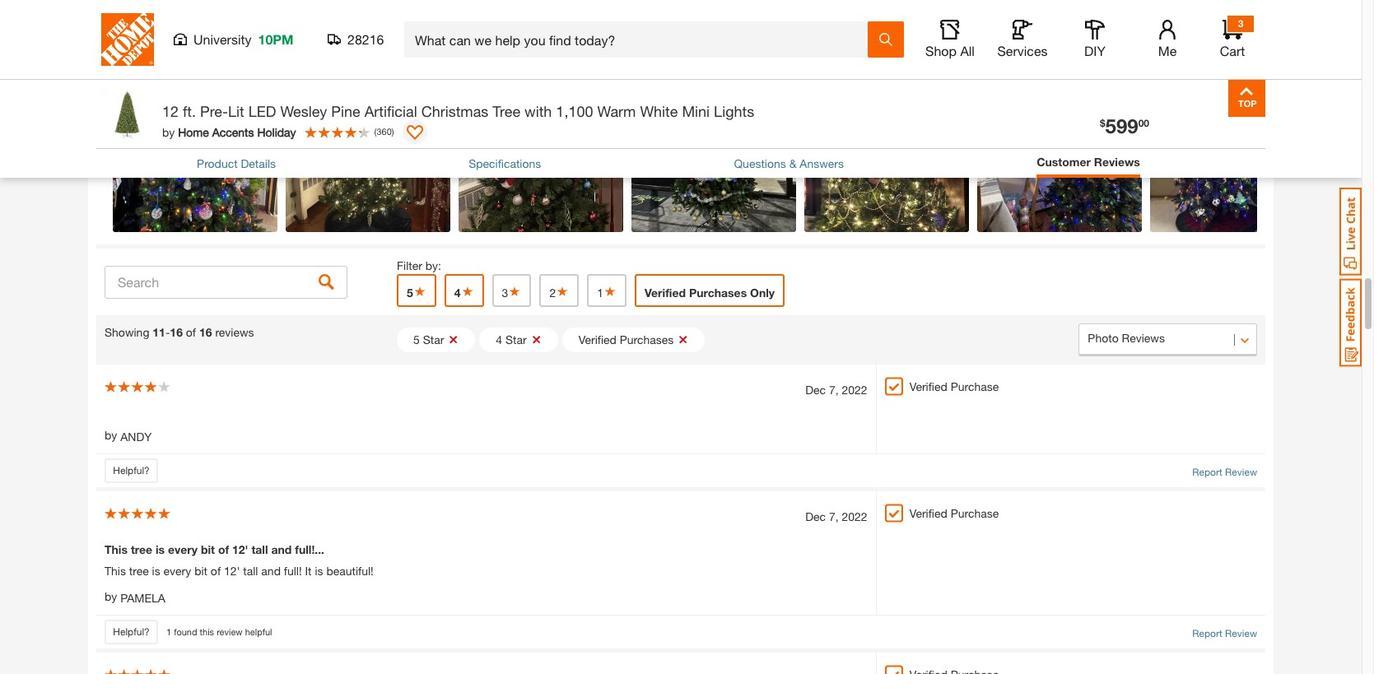 Task type: vqa. For each thing, say whether or not it's contained in the screenshot.
topmost Customer
yes



Task type: locate. For each thing, give the bounding box(es) containing it.
purchases for verified purchases
[[620, 333, 674, 347]]

1 vertical spatial report review
[[1193, 628, 1258, 640]]

customer reviews button
[[1037, 153, 1141, 174], [1037, 153, 1141, 171]]

review
[[1226, 466, 1258, 479], [1226, 628, 1258, 640]]

0 vertical spatial 5
[[407, 286, 413, 300]]

pre-
[[200, 102, 228, 120]]

1 vertical spatial tall
[[243, 564, 258, 578]]

tall
[[252, 543, 268, 557], [243, 564, 258, 578]]

showing 11 - 16 of 16 reviews
[[105, 326, 254, 340]]

2 report from the top
[[1193, 628, 1223, 640]]

1 report review button from the top
[[1193, 465, 1258, 480]]

0 horizontal spatial 16
[[170, 326, 183, 340]]

services button
[[997, 20, 1049, 59]]

4 inside 4 button
[[455, 286, 461, 300]]

this
[[105, 543, 128, 557], [105, 564, 126, 578]]

1 vertical spatial verified purchase
[[910, 507, 999, 521]]

0 vertical spatial dec
[[806, 383, 826, 397]]

0 vertical spatial 1
[[597, 286, 604, 300]]

1 star from the left
[[423, 333, 444, 347]]

star
[[423, 333, 444, 347], [506, 333, 527, 347]]

full!
[[284, 564, 302, 578]]

1 vertical spatial purchase
[[951, 507, 999, 521]]

0 horizontal spatial 3
[[502, 286, 509, 300]]

4 right 5 button
[[455, 286, 461, 300]]

0 horizontal spatial star
[[423, 333, 444, 347]]

star symbol image inside 5 button
[[413, 286, 427, 298]]

1 vertical spatial by
[[105, 429, 117, 443]]

2 button
[[540, 274, 579, 307]]

purchases inside button
[[689, 286, 747, 300]]

is up pamela button at the left bottom
[[152, 564, 160, 578]]

specifications button
[[469, 155, 541, 172], [469, 155, 541, 172]]

0 horizontal spatial 4
[[455, 286, 461, 300]]

purchase
[[951, 380, 999, 394], [951, 507, 999, 521]]

dec
[[806, 383, 826, 397], [806, 510, 826, 524]]

it
[[305, 564, 312, 578]]

1 helpful? button from the top
[[105, 459, 158, 484]]

1 horizontal spatial customer
[[1037, 155, 1091, 169]]

1 horizontal spatial 3
[[1239, 17, 1244, 30]]

star inside '5 star' button
[[423, 333, 444, 347]]

2 dec from the top
[[806, 510, 826, 524]]

&
[[790, 156, 797, 170]]

review for by
[[1226, 466, 1258, 479]]

0 horizontal spatial purchases
[[620, 333, 674, 347]]

4 inside the "4 star" button
[[496, 333, 503, 347]]

star for 4 star
[[506, 333, 527, 347]]

answers
[[800, 156, 844, 170]]

4 for 4
[[455, 286, 461, 300]]

1 7, from the top
[[829, 383, 839, 397]]

0 vertical spatial dec 7, 2022
[[806, 383, 868, 397]]

1 vertical spatial 5
[[414, 333, 420, 347]]

2 star symbol image from the left
[[509, 286, 522, 298]]

4
[[455, 286, 461, 300], [496, 333, 503, 347]]

star symbol image up verified purchases
[[604, 286, 617, 298]]

by
[[162, 125, 175, 139], [105, 429, 117, 443], [105, 590, 117, 604]]

0 vertical spatial 3
[[1239, 17, 1244, 30]]

4 down 3 button
[[496, 333, 503, 347]]

verified
[[645, 286, 686, 300], [579, 333, 617, 347], [910, 380, 948, 394], [910, 507, 948, 521]]

showing
[[105, 326, 149, 340]]

andy
[[120, 430, 152, 444]]

customer left images
[[105, 18, 174, 36]]

3
[[1239, 17, 1244, 30], [502, 286, 509, 300]]

2 helpful? from the top
[[113, 626, 150, 638]]

purchases down "1" button
[[620, 333, 674, 347]]

1 review from the top
[[1226, 466, 1258, 479]]

purchases inside button
[[620, 333, 674, 347]]

1 horizontal spatial 5
[[414, 333, 420, 347]]

by inside by andy
[[105, 429, 117, 443]]

2 7, from the top
[[829, 510, 839, 524]]

customer left reviews
[[1037, 155, 1091, 169]]

star symbol image
[[461, 286, 474, 298], [556, 286, 569, 298]]

2 star from the left
[[506, 333, 527, 347]]

5 down filter
[[407, 286, 413, 300]]

star symbol image down filter by:
[[413, 286, 427, 298]]

1 vertical spatial review
[[1226, 628, 1258, 640]]

5 down 5 button
[[414, 333, 420, 347]]

1 2022 from the top
[[842, 383, 868, 397]]

0 vertical spatial report
[[1193, 466, 1223, 479]]

1 horizontal spatial 4
[[496, 333, 503, 347]]

1 vertical spatial helpful? button
[[105, 620, 158, 645]]

star down 5 button
[[423, 333, 444, 347]]

report review button for by
[[1193, 465, 1258, 480]]

star down 3 button
[[506, 333, 527, 347]]

1 this from the top
[[105, 543, 128, 557]]

questions & answers button
[[734, 155, 844, 172], [734, 155, 844, 172]]

by down 12
[[162, 125, 175, 139]]

and up full!
[[271, 543, 292, 557]]

report
[[1193, 466, 1223, 479], [1193, 628, 1223, 640]]

cart 3
[[1221, 17, 1246, 58]]

dec for by
[[806, 383, 826, 397]]

artificial
[[365, 102, 417, 120]]

16
[[170, 326, 183, 340], [199, 326, 212, 340]]

report review button
[[1193, 465, 1258, 480], [1193, 627, 1258, 642]]

12
[[162, 102, 179, 120]]

1 vertical spatial purchases
[[620, 333, 674, 347]]

4 star
[[496, 333, 527, 347]]

( 360 )
[[374, 126, 394, 137]]

12'
[[232, 543, 248, 557], [224, 564, 240, 578]]

1 vertical spatial of
[[218, 543, 229, 557]]

0 vertical spatial this
[[105, 543, 128, 557]]

1 helpful? from the top
[[113, 465, 150, 477]]

report review for by
[[1193, 466, 1258, 479]]

report review for this tree is every bit of 12' tall and full!...
[[1193, 628, 1258, 640]]

2 report review from the top
[[1193, 628, 1258, 640]]

diy button
[[1069, 20, 1122, 59]]

28216
[[348, 31, 384, 47]]

report for this tree is every bit of 12' tall and full!...
[[1193, 628, 1223, 640]]

with
[[525, 102, 552, 120]]

star symbol image inside 4 button
[[461, 286, 474, 298]]

1 horizontal spatial star symbol image
[[556, 286, 569, 298]]

verified purchase
[[910, 380, 999, 394], [910, 507, 999, 521]]

star symbol image left 2
[[509, 286, 522, 298]]

star symbol image for 1
[[604, 286, 617, 298]]

all
[[961, 43, 975, 58]]

by left andy button
[[105, 429, 117, 443]]

1 dec from the top
[[806, 383, 826, 397]]

1 star symbol image from the left
[[413, 286, 427, 298]]

me
[[1159, 43, 1177, 58]]

star symbol image inside '2' button
[[556, 286, 569, 298]]

0 horizontal spatial star symbol image
[[413, 286, 427, 298]]

1 purchase from the top
[[951, 380, 999, 394]]

2 dec 7, 2022 from the top
[[806, 510, 868, 524]]

tall left full!...
[[252, 543, 268, 557]]

images
[[178, 18, 230, 36]]

3 up cart
[[1239, 17, 1244, 30]]

by inside by pamela
[[105, 590, 117, 604]]

helpful? down by pamela
[[113, 626, 150, 638]]

1 vertical spatial report review button
[[1193, 627, 1258, 642]]

2 star symbol image from the left
[[556, 286, 569, 298]]

1 report review from the top
[[1193, 466, 1258, 479]]

0 horizontal spatial star symbol image
[[461, 286, 474, 298]]

2 16 from the left
[[199, 326, 212, 340]]

2022 for by
[[842, 383, 868, 397]]

0 vertical spatial 2022
[[842, 383, 868, 397]]

00
[[1139, 117, 1150, 129]]

and left full!
[[261, 564, 281, 578]]

1 right '2' button
[[597, 286, 604, 300]]

1 left found
[[166, 627, 171, 637]]

lit
[[228, 102, 244, 120]]

0 horizontal spatial 5
[[407, 286, 413, 300]]

3 right 4 button
[[502, 286, 509, 300]]

7, for this tree is every bit of 12' tall and full!...
[[829, 510, 839, 524]]

star symbol image for 4
[[461, 286, 474, 298]]

by for by home accents holiday
[[162, 125, 175, 139]]

pamela button
[[120, 590, 166, 607]]

2 review from the top
[[1226, 628, 1258, 640]]

tall left full!
[[243, 564, 258, 578]]

12 ft. pre-lit led wesley pine artificial christmas tree with 1,100 warm white mini lights
[[162, 102, 755, 120]]

1 vertical spatial dec 7, 2022
[[806, 510, 868, 524]]

1 inside button
[[597, 286, 604, 300]]

0 vertical spatial tree
[[131, 543, 152, 557]]

tree
[[131, 543, 152, 557], [129, 564, 149, 578]]

5
[[407, 286, 413, 300], [414, 333, 420, 347]]

1 vertical spatial dec
[[806, 510, 826, 524]]

dec for this tree is every bit of 12' tall and full!...
[[806, 510, 826, 524]]

0 vertical spatial purchases
[[689, 286, 747, 300]]

)
[[392, 126, 394, 137]]

purchases left only
[[689, 286, 747, 300]]

5 button
[[397, 274, 436, 307]]

0 horizontal spatial 1
[[166, 627, 171, 637]]

(
[[374, 126, 377, 137]]

1 horizontal spatial purchases
[[689, 286, 747, 300]]

ft.
[[183, 102, 196, 120]]

0 vertical spatial purchase
[[951, 380, 999, 394]]

1 vertical spatial 2022
[[842, 510, 868, 524]]

diy
[[1085, 43, 1106, 58]]

0 vertical spatial verified purchase
[[910, 380, 999, 394]]

helpful? button down by pamela
[[105, 620, 158, 645]]

3 star symbol image from the left
[[604, 286, 617, 298]]

helpful? down andy
[[113, 465, 150, 477]]

0 vertical spatial report review button
[[1193, 465, 1258, 480]]

star symbol image left "1" button
[[556, 286, 569, 298]]

pine
[[331, 102, 361, 120]]

by pamela
[[105, 590, 166, 605]]

1 horizontal spatial star symbol image
[[509, 286, 522, 298]]

report review
[[1193, 466, 1258, 479], [1193, 628, 1258, 640]]

verified purchases only button
[[635, 274, 785, 307]]

1 vertical spatial customer
[[1037, 155, 1091, 169]]

andy button
[[120, 428, 152, 446]]

me button
[[1142, 20, 1194, 59]]

1 vertical spatial 3
[[502, 286, 509, 300]]

star symbol image left 3 button
[[461, 286, 474, 298]]

0 vertical spatial 4
[[455, 286, 461, 300]]

1 report from the top
[[1193, 466, 1223, 479]]

1 vertical spatial bit
[[195, 564, 208, 578]]

3 inside button
[[502, 286, 509, 300]]

1 vertical spatial and
[[261, 564, 281, 578]]

1 horizontal spatial star
[[506, 333, 527, 347]]

1 vertical spatial 1
[[166, 627, 171, 637]]

1 vertical spatial 7,
[[829, 510, 839, 524]]

1 dec 7, 2022 from the top
[[806, 383, 868, 397]]

2 horizontal spatial star symbol image
[[604, 286, 617, 298]]

1 vertical spatial this
[[105, 564, 126, 578]]

1 star symbol image from the left
[[461, 286, 474, 298]]

by left pamela button at the left bottom
[[105, 590, 117, 604]]

0 vertical spatial helpful? button
[[105, 459, 158, 484]]

bit
[[201, 543, 215, 557], [195, 564, 208, 578]]

helpful? for 2nd helpful? button
[[113, 626, 150, 638]]

16 left reviews
[[199, 326, 212, 340]]

star inside the "4 star" button
[[506, 333, 527, 347]]

star symbol image inside "1" button
[[604, 286, 617, 298]]

by for by pamela
[[105, 590, 117, 604]]

dec 7, 2022
[[806, 383, 868, 397], [806, 510, 868, 524]]

12' left full!...
[[232, 543, 248, 557]]

1 vertical spatial 4
[[496, 333, 503, 347]]

0 vertical spatial 7,
[[829, 383, 839, 397]]

2 2022 from the top
[[842, 510, 868, 524]]

1 vertical spatial tree
[[129, 564, 149, 578]]

0 vertical spatial 12'
[[232, 543, 248, 557]]

0 vertical spatial customer
[[105, 18, 174, 36]]

questions & answers
[[734, 156, 844, 170]]

0 vertical spatial helpful?
[[113, 465, 150, 477]]

$ 599 00
[[1100, 115, 1150, 138]]

1 vertical spatial helpful?
[[113, 626, 150, 638]]

0 vertical spatial review
[[1226, 466, 1258, 479]]

0 horizontal spatial customer
[[105, 18, 174, 36]]

star symbol image inside 3 button
[[509, 286, 522, 298]]

helpful? button down andy
[[105, 459, 158, 484]]

helpful?
[[113, 465, 150, 477], [113, 626, 150, 638]]

12' up review on the left bottom of page
[[224, 564, 240, 578]]

2 vertical spatial by
[[105, 590, 117, 604]]

every up pamela button at the left bottom
[[164, 564, 191, 578]]

0 vertical spatial by
[[162, 125, 175, 139]]

star symbol image
[[413, 286, 427, 298], [509, 286, 522, 298], [604, 286, 617, 298]]

star for 5 star
[[423, 333, 444, 347]]

every up found
[[168, 543, 198, 557]]

2 report review button from the top
[[1193, 627, 1258, 642]]

1 horizontal spatial 1
[[597, 286, 604, 300]]

1 horizontal spatial 16
[[199, 326, 212, 340]]

feedback link image
[[1340, 278, 1362, 367]]

1 vertical spatial report
[[1193, 628, 1223, 640]]

0 vertical spatial report review
[[1193, 466, 1258, 479]]

live chat image
[[1340, 188, 1362, 276]]

16 right 11
[[170, 326, 183, 340]]

home
[[178, 125, 209, 139]]

7,
[[829, 383, 839, 397], [829, 510, 839, 524]]

4 star button
[[480, 328, 558, 353]]

product details button
[[197, 155, 276, 172], [197, 155, 276, 172]]



Task type: describe. For each thing, give the bounding box(es) containing it.
1,100
[[556, 102, 593, 120]]

4 button
[[445, 274, 484, 307]]

warm
[[598, 102, 636, 120]]

university 10pm
[[194, 31, 294, 47]]

5 star button
[[397, 328, 476, 353]]

display image
[[407, 125, 423, 142]]

1 vertical spatial every
[[164, 564, 191, 578]]

0 vertical spatial every
[[168, 543, 198, 557]]

shop all button
[[924, 20, 977, 59]]

services
[[998, 43, 1048, 58]]

verified inside button
[[579, 333, 617, 347]]

full!...
[[295, 543, 325, 557]]

customer reviews
[[1037, 155, 1141, 169]]

0 vertical spatial and
[[271, 543, 292, 557]]

by:
[[426, 259, 441, 273]]

customer images
[[105, 18, 230, 36]]

review
[[217, 627, 243, 637]]

reviews
[[215, 326, 254, 340]]

verified inside button
[[645, 286, 686, 300]]

shop
[[926, 43, 957, 58]]

top button
[[1229, 80, 1266, 117]]

customer for customer reviews
[[1037, 155, 1091, 169]]

by home accents holiday
[[162, 125, 296, 139]]

led
[[249, 102, 276, 120]]

product image image
[[100, 88, 154, 142]]

filter by:
[[397, 259, 441, 273]]

shop all
[[926, 43, 975, 58]]

2 vertical spatial of
[[211, 564, 221, 578]]

0 vertical spatial bit
[[201, 543, 215, 557]]

white
[[640, 102, 678, 120]]

reviews
[[1095, 155, 1141, 169]]

report for by
[[1193, 466, 1223, 479]]

10pm
[[258, 31, 294, 47]]

28216 button
[[328, 31, 385, 48]]

questions
[[734, 156, 786, 170]]

Search text field
[[105, 266, 348, 299]]

beautiful!
[[327, 564, 374, 578]]

accents
[[212, 125, 254, 139]]

-
[[165, 326, 170, 340]]

this
[[200, 627, 214, 637]]

university
[[194, 31, 252, 47]]

$
[[1100, 117, 1106, 129]]

customer for customer images
[[105, 18, 174, 36]]

599
[[1106, 115, 1139, 138]]

1 verified purchase from the top
[[910, 380, 999, 394]]

found
[[174, 627, 197, 637]]

only
[[750, 286, 775, 300]]

What can we help you find today? search field
[[415, 22, 867, 57]]

this tree is every bit of 12' tall and full!... this tree is every bit of 12' tall and full! it is beautiful!
[[105, 543, 374, 578]]

2 purchase from the top
[[951, 507, 999, 521]]

0 vertical spatial of
[[186, 326, 196, 340]]

mini
[[682, 102, 710, 120]]

1 vertical spatial 12'
[[224, 564, 240, 578]]

christmas
[[421, 102, 489, 120]]

7, for by
[[829, 383, 839, 397]]

4 for 4 star
[[496, 333, 503, 347]]

3 button
[[492, 274, 532, 307]]

review for this tree is every bit of 12' tall and full!...
[[1226, 628, 1258, 640]]

product details
[[197, 156, 276, 170]]

cart
[[1221, 43, 1246, 58]]

the home depot logo image
[[101, 13, 154, 66]]

verified purchases
[[579, 333, 674, 347]]

verified purchases button
[[562, 328, 705, 353]]

1 found this review helpful
[[166, 627, 272, 637]]

0 vertical spatial tall
[[252, 543, 268, 557]]

11
[[153, 326, 165, 340]]

5 for 5 star
[[414, 333, 420, 347]]

star symbol image for 3
[[509, 286, 522, 298]]

dec 7, 2022 for by
[[806, 383, 868, 397]]

report review button for this tree is every bit of 12' tall and full!...
[[1193, 627, 1258, 642]]

star symbol image for 5
[[413, 286, 427, 298]]

filter
[[397, 259, 422, 273]]

by andy
[[105, 429, 152, 444]]

helpful? for 2nd helpful? button from the bottom
[[113, 465, 150, 477]]

2 helpful? button from the top
[[105, 620, 158, 645]]

1 16 from the left
[[170, 326, 183, 340]]

5 for 5
[[407, 286, 413, 300]]

wesley
[[280, 102, 327, 120]]

dec 7, 2022 for this tree is every bit of 12' tall and full!...
[[806, 510, 868, 524]]

specifications
[[469, 156, 541, 170]]

is right it
[[315, 564, 323, 578]]

is up the 'pamela'
[[156, 543, 165, 557]]

purchases for verified purchases only
[[689, 286, 747, 300]]

holiday
[[257, 125, 296, 139]]

1 button
[[587, 274, 627, 307]]

helpful
[[245, 627, 272, 637]]

2
[[550, 286, 556, 300]]

2 this from the top
[[105, 564, 126, 578]]

1 for 1
[[597, 286, 604, 300]]

pamela
[[120, 591, 166, 605]]

lights
[[714, 102, 755, 120]]

star symbol image for 2
[[556, 286, 569, 298]]

1 for 1 found this review helpful
[[166, 627, 171, 637]]

2 verified purchase from the top
[[910, 507, 999, 521]]

product
[[197, 156, 238, 170]]

360
[[377, 126, 392, 137]]

2022 for this tree is every bit of 12' tall and full!...
[[842, 510, 868, 524]]

verified purchases only
[[645, 286, 775, 300]]

5 star
[[414, 333, 444, 347]]

tree
[[493, 102, 521, 120]]

by for by andy
[[105, 429, 117, 443]]

details
[[241, 156, 276, 170]]

3 inside cart 3
[[1239, 17, 1244, 30]]



